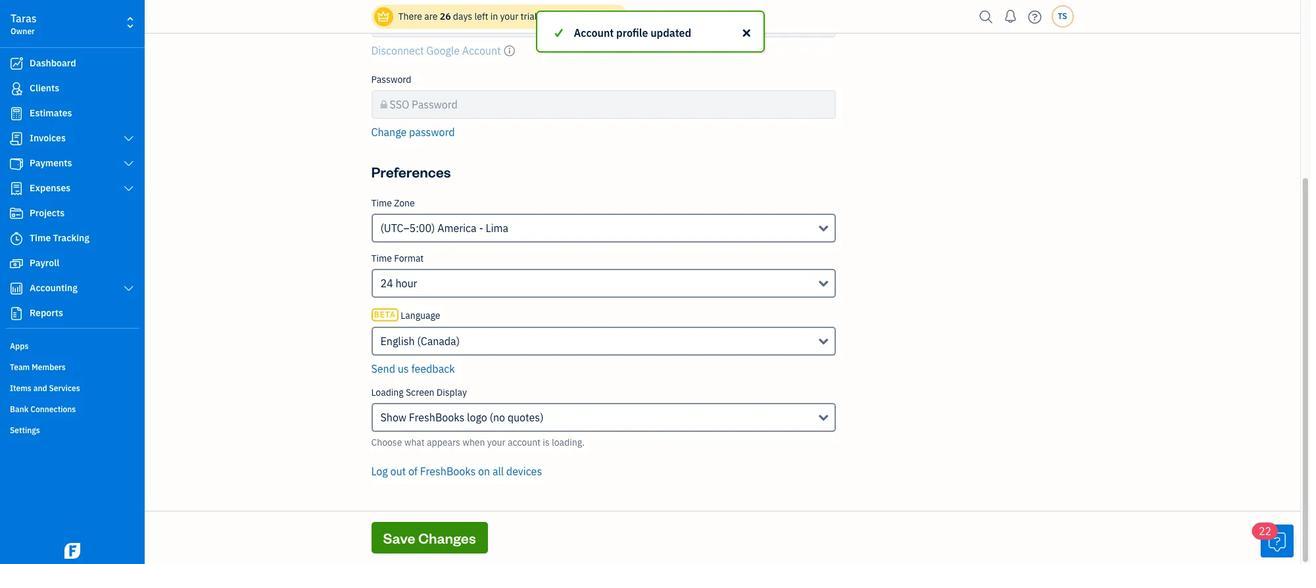 Task type: vqa. For each thing, say whether or not it's contained in the screenshot.
There are 26 days left in your trial. Upgrade Account
yes



Task type: locate. For each thing, give the bounding box(es) containing it.
are
[[424, 11, 438, 22]]

estimates
[[30, 107, 72, 119]]

crown image
[[377, 10, 390, 23]]

freshbooks up appears on the bottom left of page
[[409, 411, 465, 424]]

on
[[478, 465, 490, 478]]

invoices
[[30, 132, 66, 144]]

0 vertical spatial your
[[500, 11, 519, 22]]

dashboard link
[[3, 52, 141, 76]]

1 vertical spatial your
[[487, 437, 506, 449]]

send
[[371, 362, 395, 376]]

time up 24
[[371, 253, 392, 264]]

expenses
[[30, 182, 71, 194]]

team
[[10, 362, 30, 372]]

screen
[[406, 387, 434, 399]]

password
[[409, 126, 455, 139]]

chevron large down image up chevron large down image
[[123, 134, 135, 144]]

1 vertical spatial chevron large down image
[[123, 184, 135, 194]]

time for (utc–5:00)
[[371, 197, 392, 209]]

freshbooks down appears on the bottom left of page
[[420, 465, 476, 478]]

settings
[[10, 426, 40, 435]]

projects
[[30, 207, 65, 219]]

items
[[10, 383, 31, 393]]

projects link
[[3, 202, 141, 226]]

1 vertical spatial time
[[30, 232, 51, 244]]

expense image
[[9, 182, 24, 195]]

Loading Screen Display field
[[371, 403, 836, 432]]

0 horizontal spatial password
[[371, 74, 411, 86]]

expenses link
[[3, 177, 141, 201]]

settings link
[[3, 420, 141, 440]]

tracking
[[53, 232, 89, 244]]

chevron large down image for accounting
[[123, 283, 135, 294]]

1 chevron large down image from the top
[[123, 134, 135, 144]]

chevron large down image
[[123, 159, 135, 169]]

search image
[[976, 7, 997, 27]]

appears
[[427, 437, 460, 449]]

invoice image
[[9, 132, 24, 145]]

3 chevron large down image from the top
[[123, 283, 135, 294]]

members
[[32, 362, 66, 372]]

ts button
[[1051, 5, 1074, 28]]

1 horizontal spatial password
[[412, 98, 458, 111]]

language
[[401, 310, 440, 322]]

change
[[371, 126, 407, 139]]

project image
[[9, 207, 24, 220]]

Time Format field
[[371, 269, 836, 298]]

changes
[[418, 529, 476, 547]]

password
[[371, 74, 411, 86], [412, 98, 458, 111]]

account up profile
[[583, 11, 618, 22]]

time
[[371, 197, 392, 209], [30, 232, 51, 244], [371, 253, 392, 264]]

time inside main "element"
[[30, 232, 51, 244]]

taras
[[11, 12, 37, 25]]

format
[[394, 253, 424, 264]]

hour
[[396, 277, 417, 290]]

22
[[1259, 525, 1272, 538]]

0 vertical spatial account
[[583, 11, 618, 22]]

account profile updated status
[[0, 11, 1300, 53]]

chart image
[[9, 282, 24, 295]]

beta language
[[374, 310, 440, 322]]

what
[[404, 437, 425, 449]]

english (canada)
[[381, 335, 460, 348]]

time right timer image
[[30, 232, 51, 244]]

your right the in on the top left of the page
[[500, 11, 519, 22]]

time left zone
[[371, 197, 392, 209]]

chevron large down image down chevron large down image
[[123, 184, 135, 194]]

payments link
[[3, 152, 141, 176]]

freshbooks image
[[62, 543, 83, 559]]

time tracking link
[[3, 227, 141, 251]]

payments
[[30, 157, 72, 169]]

notifications image
[[1000, 3, 1021, 30]]

chevron large down image up the reports link
[[123, 283, 135, 294]]

ts
[[1058, 11, 1067, 21]]

2 vertical spatial chevron large down image
[[123, 283, 135, 294]]

apps
[[10, 341, 29, 351]]

account down upgrade account "link"
[[574, 26, 614, 39]]

chevron large down image
[[123, 134, 135, 144], [123, 184, 135, 194], [123, 283, 135, 294]]

account inside account profile updated status
[[574, 26, 614, 39]]

0 vertical spatial chevron large down image
[[123, 134, 135, 144]]

2 chevron large down image from the top
[[123, 184, 135, 194]]

password up password at the left top of page
[[412, 98, 458, 111]]

invoices link
[[3, 127, 141, 151]]

choose
[[371, 437, 402, 449]]

1 vertical spatial password
[[412, 98, 458, 111]]

account profile updated
[[574, 26, 691, 39]]

2 vertical spatial time
[[371, 253, 392, 264]]

1 vertical spatial freshbooks
[[420, 465, 476, 478]]

there
[[398, 11, 422, 22]]

your right when
[[487, 437, 506, 449]]

0 vertical spatial freshbooks
[[409, 411, 465, 424]]

lima
[[486, 222, 509, 235]]

0 vertical spatial password
[[371, 74, 411, 86]]

account
[[583, 11, 618, 22], [574, 26, 614, 39]]

accounting
[[30, 282, 78, 294]]

sso password
[[390, 98, 458, 111]]

freshbooks
[[409, 411, 465, 424], [420, 465, 476, 478]]

devices
[[506, 465, 542, 478]]

english
[[381, 335, 415, 348]]

password up lock image
[[371, 74, 411, 86]]

chevron large down image inside 'expenses' "link"
[[123, 184, 135, 194]]

bank
[[10, 405, 29, 414]]

(no
[[490, 411, 505, 424]]

profile
[[616, 26, 648, 39]]

time tracking
[[30, 232, 89, 244]]

0 vertical spatial time
[[371, 197, 392, 209]]

log out of freshbooks on all devices button
[[371, 464, 542, 480]]

resource center badge image
[[1261, 525, 1294, 558]]

loading screen display
[[371, 387, 467, 399]]

26
[[440, 11, 451, 22]]

time zone
[[371, 197, 415, 209]]

1 vertical spatial account
[[574, 26, 614, 39]]

22 button
[[1252, 523, 1294, 558]]

bank connections link
[[3, 399, 141, 419]]

choose what appears when your account is loading.
[[371, 437, 585, 449]]

owner
[[11, 26, 35, 36]]

bank connections
[[10, 405, 76, 414]]



Task type: describe. For each thing, give the bounding box(es) containing it.
go to help image
[[1024, 7, 1045, 27]]

us
[[398, 362, 409, 376]]

left
[[475, 11, 488, 22]]

when
[[463, 437, 485, 449]]

team members link
[[3, 357, 141, 377]]

main element
[[0, 0, 178, 564]]

24
[[381, 277, 393, 290]]

updated
[[651, 26, 691, 39]]

reports
[[30, 307, 63, 319]]

all
[[493, 465, 504, 478]]

upgrade account link
[[542, 11, 618, 22]]

save
[[383, 529, 415, 547]]

out
[[390, 465, 406, 478]]

upgrade
[[544, 11, 581, 22]]

logo
[[467, 411, 487, 424]]

Language field
[[371, 327, 836, 356]]

loading
[[371, 387, 404, 399]]

trial.
[[521, 11, 540, 22]]

chevron large down image for invoices
[[123, 134, 135, 144]]

freshbooks inside button
[[420, 465, 476, 478]]

display
[[437, 387, 467, 399]]

items and services link
[[3, 378, 141, 398]]

freshbooks inside loading screen display field
[[409, 411, 465, 424]]

loading.
[[552, 437, 585, 449]]

of
[[408, 465, 418, 478]]

there are 26 days left in your trial. upgrade account
[[398, 11, 618, 22]]

show freshbooks logo (no quotes)
[[381, 411, 544, 424]]

dashboard image
[[9, 57, 24, 70]]

info image
[[503, 43, 516, 59]]

payroll
[[30, 257, 59, 269]]

log
[[371, 465, 388, 478]]

lock image
[[381, 97, 387, 112]]

time format
[[371, 253, 424, 264]]

preferences
[[371, 162, 451, 181]]

money image
[[9, 257, 24, 270]]

report image
[[9, 307, 24, 320]]

Email Address email field
[[371, 9, 836, 37]]

your inside preferences element
[[487, 437, 506, 449]]

time for 24 hour
[[371, 253, 392, 264]]

client image
[[9, 82, 24, 95]]

log out of freshbooks on all devices
[[371, 465, 542, 478]]

clients link
[[3, 77, 141, 101]]

estimate image
[[9, 107, 24, 120]]

account profile element
[[366, 0, 841, 151]]

and
[[33, 383, 47, 393]]

preferences element
[[366, 197, 841, 495]]

save changes
[[383, 529, 476, 547]]

quotes)
[[508, 411, 544, 424]]

save changes button
[[371, 522, 488, 554]]

america
[[438, 222, 477, 235]]

estimates link
[[3, 102, 141, 126]]

timer image
[[9, 232, 24, 245]]

sso
[[390, 98, 409, 111]]

clients
[[30, 82, 59, 94]]

close image
[[741, 25, 753, 41]]

dashboard
[[30, 57, 76, 69]]

(utc–5:00) america - lima
[[381, 222, 509, 235]]

accounting link
[[3, 277, 141, 301]]

(utc–5:00)
[[381, 222, 435, 235]]

connections
[[30, 405, 76, 414]]

items and services
[[10, 383, 80, 393]]

team members
[[10, 362, 66, 372]]

check image
[[553, 25, 565, 41]]

in
[[490, 11, 498, 22]]

change password
[[371, 126, 455, 139]]

send us feedback link
[[371, 362, 455, 376]]

apps link
[[3, 336, 141, 356]]

services
[[49, 383, 80, 393]]

change password button
[[371, 124, 455, 140]]

payment image
[[9, 157, 24, 170]]

chevron large down image for expenses
[[123, 184, 135, 194]]

24 hour
[[381, 277, 417, 290]]

account
[[508, 437, 541, 449]]

taras owner
[[11, 12, 37, 36]]

feedback
[[411, 362, 455, 376]]

send us feedback
[[371, 362, 455, 376]]

Time Zone field
[[371, 214, 836, 243]]

zone
[[394, 197, 415, 209]]

days
[[453, 11, 472, 22]]

beta
[[374, 310, 396, 320]]

is
[[543, 437, 550, 449]]



